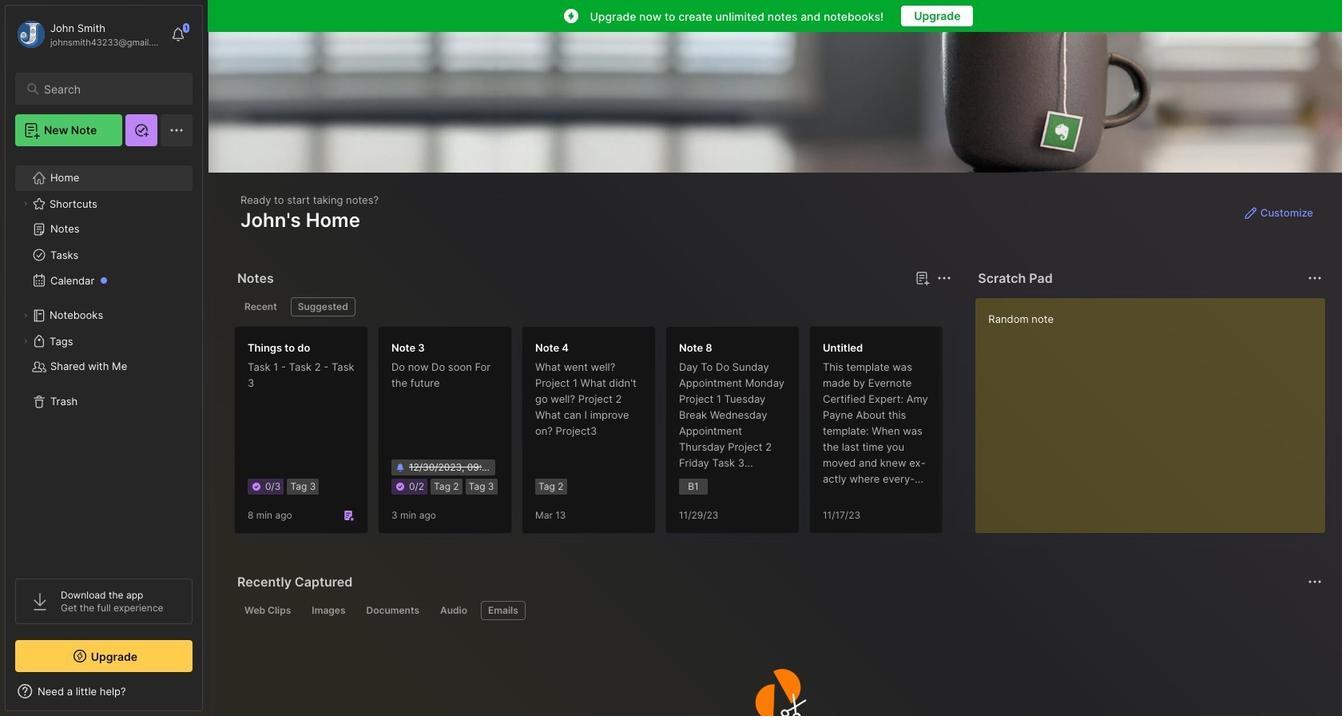Task type: vqa. For each thing, say whether or not it's contained in the screenshot.
cell
no



Task type: locate. For each thing, give the bounding box(es) containing it.
tab list
[[237, 297, 950, 316], [237, 601, 1320, 620]]

1 horizontal spatial more actions image
[[1306, 269, 1325, 288]]

1 more actions field from the left
[[934, 267, 956, 289]]

row group
[[234, 326, 1343, 543]]

1 vertical spatial tab list
[[237, 601, 1320, 620]]

tree inside 'main' element
[[6, 156, 202, 564]]

expand tags image
[[21, 336, 30, 346]]

expand notebooks image
[[21, 311, 30, 320]]

more actions image
[[935, 269, 955, 288], [1306, 269, 1325, 288]]

tree
[[6, 156, 202, 564]]

WHAT'S NEW field
[[6, 679, 202, 704]]

0 vertical spatial tab list
[[237, 297, 950, 316]]

0 horizontal spatial more actions image
[[935, 269, 955, 288]]

More actions field
[[934, 267, 956, 289], [1304, 267, 1327, 289]]

1 tab list from the top
[[237, 297, 950, 316]]

1 horizontal spatial more actions field
[[1304, 267, 1327, 289]]

tab
[[237, 297, 284, 316], [291, 297, 355, 316], [237, 601, 298, 620], [305, 601, 353, 620], [359, 601, 427, 620], [433, 601, 475, 620], [481, 601, 526, 620]]

None search field
[[44, 79, 178, 98]]

Start writing… text field
[[989, 298, 1325, 520]]

0 horizontal spatial more actions field
[[934, 267, 956, 289]]



Task type: describe. For each thing, give the bounding box(es) containing it.
click to collapse image
[[202, 687, 214, 706]]

2 more actions image from the left
[[1306, 269, 1325, 288]]

main element
[[0, 0, 208, 716]]

Search text field
[[44, 82, 178, 97]]

none search field inside 'main' element
[[44, 79, 178, 98]]

2 tab list from the top
[[237, 601, 1320, 620]]

2 more actions field from the left
[[1304, 267, 1327, 289]]

Account field
[[15, 18, 163, 50]]

1 more actions image from the left
[[935, 269, 955, 288]]



